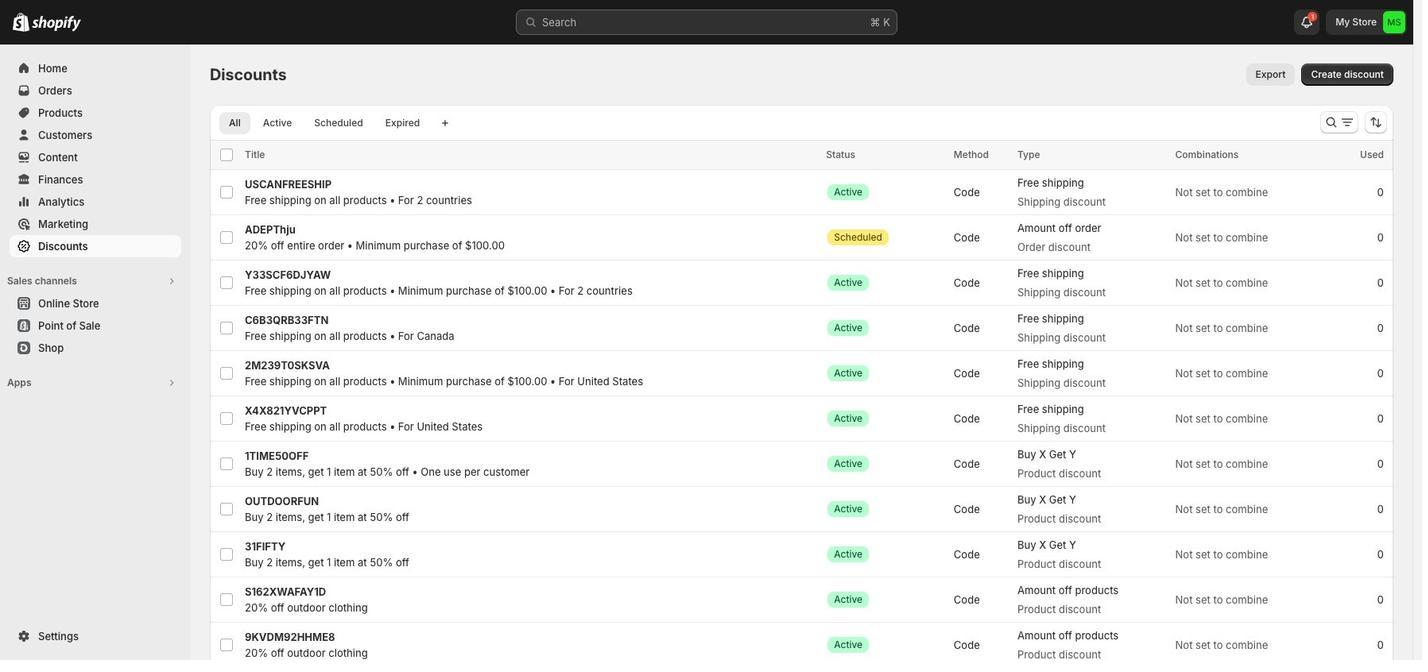 Task type: locate. For each thing, give the bounding box(es) containing it.
tab list
[[216, 111, 433, 134]]

1 horizontal spatial shopify image
[[32, 16, 81, 32]]

0 horizontal spatial shopify image
[[13, 13, 29, 32]]

my store image
[[1384, 11, 1406, 33]]

shopify image
[[13, 13, 29, 32], [32, 16, 81, 32]]



Task type: vqa. For each thing, say whether or not it's contained in the screenshot.
Shopify image
yes



